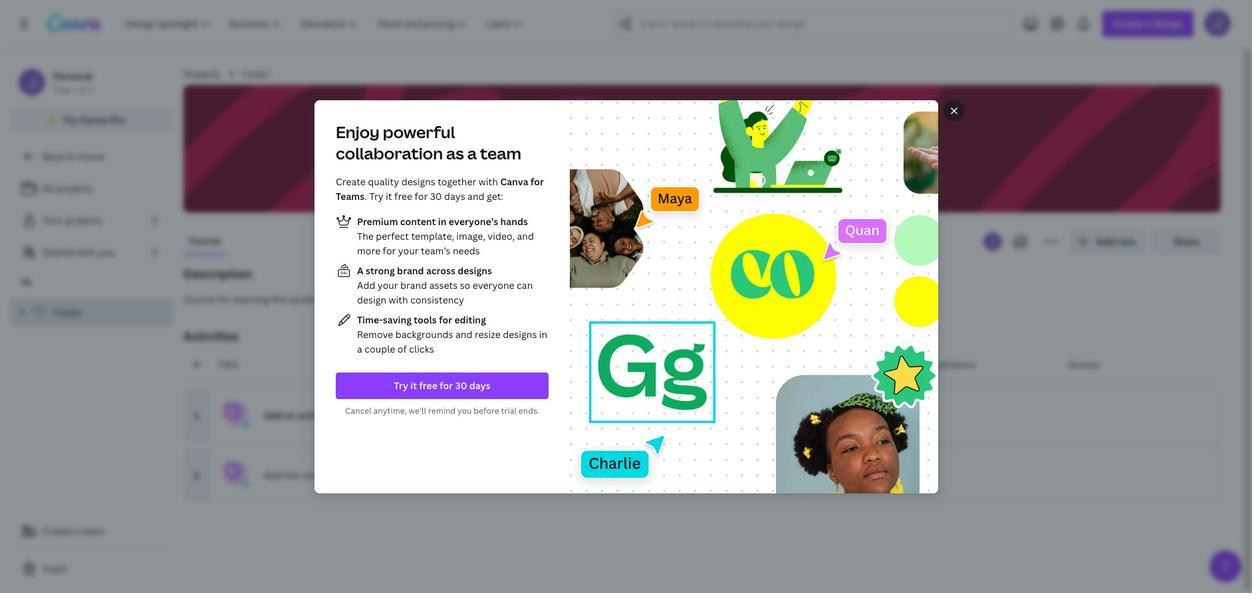 Task type: describe. For each thing, give the bounding box(es) containing it.
for inside premium content in everyone's hands the perfect template, image, video, and more for your team's needs
[[382, 244, 396, 257]]

as
[[446, 142, 464, 164]]

assets
[[429, 279, 457, 292]]

0 horizontal spatial 30
[[430, 190, 442, 202]]

personal
[[53, 70, 93, 82]]

activity
[[324, 469, 358, 482]]

shared with you link
[[11, 239, 173, 266]]

try it free for 30 days
[[394, 379, 490, 392]]

of
[[397, 343, 406, 355]]

2
[[194, 469, 199, 482]]

image,
[[456, 230, 485, 242]]

for inside button
[[439, 379, 453, 392]]

try canva pro
[[63, 114, 126, 126]]

in inside time-saving tools for editing remove backgrounds and resize designs in a couple of clicks
[[539, 328, 547, 341]]

can
[[516, 279, 532, 292]]

a strong brand across designs add your brand assets so everyone can design with consistency
[[357, 264, 532, 306]]

so
[[460, 279, 470, 292]]

trash
[[43, 563, 67, 576]]

content
[[400, 215, 435, 228]]

across
[[426, 264, 455, 277]]

2 vertical spatial your
[[372, 469, 393, 482]]

template,
[[411, 230, 454, 242]]

together
[[437, 175, 476, 188]]

to inside 'link'
[[66, 150, 76, 163]]

it inside try it free for 30 days button
[[410, 379, 417, 392]]

course for learning the systems button
[[184, 293, 1221, 307]]

clicks
[[409, 343, 434, 355]]

2 horizontal spatial with
[[478, 175, 498, 188]]

and for time-saving tools for editing remove backgrounds and resize designs in a couple of clicks
[[455, 328, 472, 341]]

2 vertical spatial folder
[[53, 307, 82, 319]]

share
[[1173, 235, 1199, 248]]

folder for folder button
[[657, 134, 726, 163]]

all projects
[[43, 182, 93, 195]]

1 vertical spatial brand
[[400, 279, 427, 292]]

1 vertical spatial try
[[369, 190, 383, 202]]

course button
[[184, 229, 226, 254]]

free
[[53, 84, 70, 96]]

a inside enjoy powerful collaboration as a team
[[467, 142, 476, 164]]

perfect
[[376, 230, 409, 242]]

your
[[43, 214, 63, 227]]

back to home link
[[11, 144, 173, 170]]

backgrounds
[[395, 328, 453, 341]]

systems
[[289, 293, 326, 306]]

30 inside button
[[455, 379, 467, 392]]

remind
[[428, 405, 455, 417]]

collaboration
[[335, 142, 443, 164]]

canva inside canva for teams
[[500, 175, 528, 188]]

days inside button
[[469, 379, 490, 392]]

access
[[1069, 358, 1100, 371]]

course
[[395, 469, 426, 482]]

projects
[[184, 68, 220, 80]]

the inside 'button'
[[272, 293, 287, 306]]

1 vertical spatial 1
[[194, 410, 199, 422]]

cancel
[[345, 405, 371, 417]]

time-saving tools for editing remove backgrounds and resize designs in a couple of clicks
[[357, 314, 547, 355]]

your projects
[[43, 214, 102, 227]]

projects link
[[184, 67, 220, 82]]

try canva pro button
[[11, 108, 173, 133]]

editing
[[454, 314, 486, 326]]

0 horizontal spatial 1
[[88, 84, 93, 96]]

top level navigation element
[[117, 11, 534, 37]]

anytime,
[[373, 405, 406, 417]]

course for learning the systems
[[184, 293, 326, 306]]

before
[[473, 405, 499, 417]]

the
[[357, 230, 373, 242]]

trash link
[[11, 557, 173, 583]]

consistency
[[410, 294, 464, 306]]

create a team button
[[11, 519, 173, 545]]

with inside a strong brand across designs add your brand assets so everyone can design with consistency
[[388, 294, 408, 306]]

activities
[[184, 328, 239, 344]]

premium content in everyone's hands the perfect template, image, video, and more for your team's needs
[[357, 215, 534, 257]]

all projects link
[[11, 176, 173, 202]]

create for create a team
[[43, 525, 72, 538]]

needs
[[452, 244, 480, 257]]

course for course
[[189, 235, 221, 247]]

trial
[[501, 405, 516, 417]]

projects for your projects
[[65, 214, 102, 227]]

folder button
[[650, 128, 733, 170]]

saving
[[382, 314, 411, 326]]

time-
[[357, 314, 382, 326]]

get:
[[486, 190, 503, 202]]

teams
[[335, 190, 364, 202]]

team inside enjoy powerful collaboration as a team
[[480, 142, 521, 164]]

resize
[[474, 328, 500, 341]]

1 vertical spatial to
[[360, 469, 370, 482]]

next
[[302, 469, 322, 482]]

quality
[[368, 175, 399, 188]]

experience
[[925, 358, 975, 371]]

add the next activity to your course
[[264, 469, 426, 482]]

0 horizontal spatial with
[[77, 246, 96, 259]]

your inside premium content in everyone's hands the perfect template, image, video, and more for your team's needs
[[398, 244, 418, 257]]

try for try it free for 30 days
[[394, 379, 408, 392]]

hands
[[500, 215, 528, 228]]

create for create quality designs together with
[[335, 175, 365, 188]]

try for try canva pro
[[63, 114, 78, 126]]

learning
[[233, 293, 269, 306]]

we'll
[[408, 405, 426, 417]]

description
[[184, 266, 252, 282]]

everyone
[[472, 279, 514, 292]]

for inside canva for teams
[[530, 175, 544, 188]]

0 vertical spatial free
[[394, 190, 412, 202]]

design
[[357, 294, 386, 306]]



Task type: locate. For each thing, give the bounding box(es) containing it.
0 horizontal spatial folder
[[53, 307, 82, 319]]

title
[[218, 358, 238, 371]]

1 horizontal spatial 1
[[194, 410, 199, 422]]

you left before
[[457, 405, 471, 417]]

1 horizontal spatial 30
[[455, 379, 467, 392]]

all
[[43, 182, 54, 195], [21, 277, 32, 288]]

your
[[398, 244, 418, 257], [377, 279, 398, 292], [372, 469, 393, 482]]

add left next
[[264, 469, 282, 482]]

create up trash on the bottom of page
[[43, 525, 72, 538]]

designs right resize
[[503, 328, 537, 341]]

0 horizontal spatial a
[[75, 525, 80, 538]]

everyone's
[[448, 215, 498, 228]]

folder for rightmost folder link
[[242, 68, 270, 80]]

•
[[73, 84, 76, 96]]

0 vertical spatial canva
[[80, 114, 108, 126]]

free up we'll
[[419, 379, 437, 392]]

projects
[[56, 182, 93, 195], [65, 214, 102, 227]]

0 vertical spatial all
[[43, 182, 54, 195]]

1 down #
[[194, 410, 199, 422]]

all for all
[[21, 277, 32, 288]]

designs up . try it free for 30 days and get:
[[401, 175, 435, 188]]

1 vertical spatial the
[[285, 469, 300, 482]]

canva for teams
[[335, 175, 544, 202]]

1 vertical spatial folder
[[657, 134, 726, 163]]

remove
[[357, 328, 393, 341]]

and down editing
[[455, 328, 472, 341]]

projects down back to home
[[56, 182, 93, 195]]

for inside 'button'
[[218, 293, 231, 306]]

0 vertical spatial with
[[478, 175, 498, 188]]

pro
[[110, 114, 126, 126]]

1 vertical spatial it
[[410, 379, 417, 392]]

1 horizontal spatial create
[[335, 175, 365, 188]]

with right shared
[[77, 246, 96, 259]]

designs
[[401, 175, 435, 188], [457, 264, 492, 277], [503, 328, 537, 341]]

brand
[[397, 264, 424, 277], [400, 279, 427, 292]]

projects for all projects
[[56, 182, 93, 195]]

share button
[[1152, 229, 1221, 255]]

1 vertical spatial all
[[21, 277, 32, 288]]

1 vertical spatial free
[[419, 379, 437, 392]]

try inside button
[[63, 114, 78, 126]]

0 horizontal spatial folder link
[[11, 299, 173, 327]]

your projects link
[[11, 207, 173, 234]]

folder link right projects link
[[242, 67, 270, 82]]

folder inside button
[[657, 134, 726, 163]]

1 horizontal spatial all
[[43, 182, 54, 195]]

0 horizontal spatial to
[[66, 150, 76, 163]]

None search field
[[613, 11, 1012, 37]]

and left get:
[[467, 190, 484, 202]]

projects right your on the top left of the page
[[65, 214, 102, 227]]

2 vertical spatial a
[[75, 525, 80, 538]]

a up trash link
[[75, 525, 80, 538]]

1 horizontal spatial team
[[480, 142, 521, 164]]

in
[[438, 215, 446, 228], [539, 328, 547, 341]]

1 horizontal spatial it
[[410, 379, 417, 392]]

brand right strong on the top left
[[397, 264, 424, 277]]

your down perfect
[[398, 244, 418, 257]]

0 horizontal spatial designs
[[401, 175, 435, 188]]

your left the course
[[372, 469, 393, 482]]

all inside list
[[43, 182, 54, 195]]

0 vertical spatial designs
[[401, 175, 435, 188]]

the left next
[[285, 469, 300, 482]]

1 vertical spatial designs
[[457, 264, 492, 277]]

days up before
[[469, 379, 490, 392]]

and for . try it free for 30 days and get:
[[467, 190, 484, 202]]

2 horizontal spatial try
[[394, 379, 408, 392]]

canva left pro
[[80, 114, 108, 126]]

cancel anytime, we'll remind you before trial ends.
[[345, 405, 539, 417]]

1 vertical spatial 30
[[455, 379, 467, 392]]

0 vertical spatial the
[[272, 293, 287, 306]]

1 horizontal spatial with
[[388, 294, 408, 306]]

1 horizontal spatial days
[[469, 379, 490, 392]]

1 vertical spatial folder link
[[11, 299, 173, 327]]

with
[[478, 175, 498, 188], [77, 246, 96, 259], [388, 294, 408, 306]]

in right resize
[[539, 328, 547, 341]]

canva
[[80, 114, 108, 126], [500, 175, 528, 188]]

1 horizontal spatial a
[[357, 343, 362, 355]]

to
[[66, 150, 76, 163], [360, 469, 370, 482]]

.
[[364, 190, 367, 202]]

designs up so
[[457, 264, 492, 277]]

30 down create quality designs together with at top left
[[430, 190, 442, 202]]

home
[[78, 150, 105, 163]]

0 vertical spatial team
[[480, 142, 521, 164]]

free inside try it free for 30 days button
[[419, 379, 437, 392]]

0 vertical spatial folder link
[[242, 67, 270, 82]]

a
[[357, 264, 363, 277]]

1 vertical spatial days
[[469, 379, 490, 392]]

free
[[394, 190, 412, 202], [419, 379, 437, 392]]

a
[[467, 142, 476, 164], [357, 343, 362, 355], [75, 525, 80, 538]]

designs inside time-saving tools for editing remove backgrounds and resize designs in a couple of clicks
[[503, 328, 537, 341]]

2 horizontal spatial folder
[[657, 134, 726, 163]]

1 horizontal spatial free
[[419, 379, 437, 392]]

it down quality
[[385, 190, 392, 202]]

activity
[[888, 358, 923, 371]]

list
[[11, 176, 173, 266], [335, 214, 548, 357]]

1 vertical spatial with
[[77, 246, 96, 259]]

0 vertical spatial it
[[385, 190, 392, 202]]

0 vertical spatial create
[[335, 175, 365, 188]]

create quality designs together with
[[335, 175, 500, 188]]

try right .
[[369, 190, 383, 202]]

video,
[[487, 230, 514, 242]]

premium
[[357, 215, 398, 228]]

course
[[189, 235, 221, 247], [184, 293, 215, 306]]

and inside time-saving tools for editing remove backgrounds and resize designs in a couple of clicks
[[455, 328, 472, 341]]

in up template,
[[438, 215, 446, 228]]

all for all projects
[[43, 182, 54, 195]]

1 horizontal spatial list
[[335, 214, 548, 357]]

1 vertical spatial in
[[539, 328, 547, 341]]

1 horizontal spatial to
[[360, 469, 370, 482]]

course up description
[[189, 235, 221, 247]]

0 horizontal spatial create
[[43, 525, 72, 538]]

course inside 'button'
[[184, 293, 215, 306]]

1 vertical spatial team
[[82, 525, 105, 538]]

with up get:
[[478, 175, 498, 188]]

0 vertical spatial 30
[[430, 190, 442, 202]]

0 horizontal spatial canva
[[80, 114, 108, 126]]

couple
[[364, 343, 395, 355]]

shared with you
[[43, 246, 115, 259]]

1 vertical spatial create
[[43, 525, 72, 538]]

0 horizontal spatial it
[[385, 190, 392, 202]]

0 horizontal spatial list
[[11, 176, 173, 266]]

0 vertical spatial projects
[[56, 182, 93, 195]]

add inside a strong brand across designs add your brand assets so everyone can design with consistency
[[357, 279, 375, 292]]

0 horizontal spatial team
[[82, 525, 105, 538]]

strong
[[365, 264, 394, 277]]

1 horizontal spatial in
[[539, 328, 547, 341]]

0 vertical spatial add
[[357, 279, 375, 292]]

add up design
[[357, 279, 375, 292]]

try down •
[[63, 114, 78, 126]]

for
[[530, 175, 544, 188], [414, 190, 427, 202], [382, 244, 396, 257], [218, 293, 231, 306], [439, 314, 452, 326], [439, 379, 453, 392]]

more
[[357, 244, 380, 257]]

1 horizontal spatial you
[[457, 405, 471, 417]]

team up get:
[[480, 142, 521, 164]]

to right activity
[[360, 469, 370, 482]]

0 vertical spatial your
[[398, 244, 418, 257]]

your down strong on the top left
[[377, 279, 398, 292]]

list containing all projects
[[11, 176, 173, 266]]

1 horizontal spatial folder
[[242, 68, 270, 80]]

1 vertical spatial add
[[264, 469, 282, 482]]

0 vertical spatial course
[[189, 235, 221, 247]]

0 vertical spatial 1
[[88, 84, 93, 96]]

0 vertical spatial you
[[98, 246, 115, 259]]

1 right •
[[88, 84, 93, 96]]

0 horizontal spatial free
[[394, 190, 412, 202]]

in inside premium content in everyone's hands the perfect template, image, video, and more for your team's needs
[[438, 215, 446, 228]]

course for course for learning the systems
[[184, 293, 215, 306]]

0 horizontal spatial you
[[98, 246, 115, 259]]

1 vertical spatial course
[[184, 293, 215, 306]]

0 vertical spatial days
[[444, 190, 465, 202]]

0 horizontal spatial days
[[444, 190, 465, 202]]

0 horizontal spatial add
[[264, 469, 282, 482]]

canva inside button
[[80, 114, 108, 126]]

1 vertical spatial projects
[[65, 214, 102, 227]]

1 horizontal spatial add
[[357, 279, 375, 292]]

1 horizontal spatial try
[[369, 190, 383, 202]]

0 horizontal spatial in
[[438, 215, 446, 228]]

create a team
[[43, 525, 105, 538]]

ends.
[[518, 405, 539, 417]]

0 vertical spatial folder
[[242, 68, 270, 80]]

create inside button
[[43, 525, 72, 538]]

1 horizontal spatial folder link
[[242, 67, 270, 82]]

a left couple
[[357, 343, 362, 355]]

course inside button
[[189, 235, 221, 247]]

1 horizontal spatial canva
[[500, 175, 528, 188]]

2 horizontal spatial designs
[[503, 328, 537, 341]]

try inside button
[[394, 379, 408, 392]]

0 vertical spatial try
[[63, 114, 78, 126]]

2 vertical spatial with
[[388, 294, 408, 306]]

2 vertical spatial try
[[394, 379, 408, 392]]

1
[[88, 84, 93, 96], [194, 410, 199, 422]]

designs inside a strong brand across designs add your brand assets so everyone can design with consistency
[[457, 264, 492, 277]]

1 vertical spatial your
[[377, 279, 398, 292]]

for inside time-saving tools for editing remove backgrounds and resize designs in a couple of clicks
[[439, 314, 452, 326]]

1 vertical spatial a
[[357, 343, 362, 355]]

and down hands
[[517, 230, 534, 242]]

team
[[480, 142, 521, 164], [82, 525, 105, 538]]

it
[[385, 190, 392, 202], [410, 379, 417, 392]]

brand up "consistency"
[[400, 279, 427, 292]]

0 vertical spatial to
[[66, 150, 76, 163]]

it up we'll
[[410, 379, 417, 392]]

#
[[194, 358, 200, 371]]

0 vertical spatial brand
[[397, 264, 424, 277]]

a right as
[[467, 142, 476, 164]]

free down create quality designs together with at top left
[[394, 190, 412, 202]]

list containing premium content in everyone's hands
[[335, 214, 548, 357]]

team up trash link
[[82, 525, 105, 538]]

30 up cancel anytime, we'll remind you before trial ends. in the left bottom of the page
[[455, 379, 467, 392]]

0 horizontal spatial all
[[21, 277, 32, 288]]

with up saving
[[388, 294, 408, 306]]

to right back
[[66, 150, 76, 163]]

activity experience
[[888, 358, 975, 371]]

30
[[430, 190, 442, 202], [455, 379, 467, 392]]

back
[[43, 150, 64, 163]]

try
[[63, 114, 78, 126], [369, 190, 383, 202], [394, 379, 408, 392]]

. try it free for 30 days and get:
[[364, 190, 503, 202]]

enjoy powerful collaboration as a team
[[335, 121, 521, 164]]

canva up get:
[[500, 175, 528, 188]]

team's
[[421, 244, 450, 257]]

0 vertical spatial and
[[467, 190, 484, 202]]

team inside create a team button
[[82, 525, 105, 538]]

2 vertical spatial designs
[[503, 328, 537, 341]]

the right learning on the left of the page
[[272, 293, 287, 306]]

and inside premium content in everyone's hands the perfect template, image, video, and more for your team's needs
[[517, 230, 534, 242]]

enjoy
[[335, 121, 379, 143]]

2 vertical spatial and
[[455, 328, 472, 341]]

days down the 'together'
[[444, 190, 465, 202]]

folder link down shared with you link
[[11, 299, 173, 327]]

a inside button
[[75, 525, 80, 538]]

1 vertical spatial and
[[517, 230, 534, 242]]

free •
[[53, 84, 76, 96]]

back to home
[[43, 150, 105, 163]]

try it free for 30 days button
[[335, 373, 548, 399]]

you down your projects link
[[98, 246, 115, 259]]

a inside time-saving tools for editing remove backgrounds and resize designs in a couple of clicks
[[357, 343, 362, 355]]

0 vertical spatial in
[[438, 215, 446, 228]]

0 horizontal spatial try
[[63, 114, 78, 126]]

1 vertical spatial you
[[457, 405, 471, 417]]

2 horizontal spatial a
[[467, 142, 476, 164]]

create up teams
[[335, 175, 365, 188]]

1 horizontal spatial designs
[[457, 264, 492, 277]]

your inside a strong brand across designs add your brand assets so everyone can design with consistency
[[377, 279, 398, 292]]

shared
[[43, 246, 74, 259]]

course down description
[[184, 293, 215, 306]]

0 vertical spatial a
[[467, 142, 476, 164]]

create
[[335, 175, 365, 188], [43, 525, 72, 538]]

powerful
[[382, 121, 455, 143]]

try up anytime,
[[394, 379, 408, 392]]

tools
[[413, 314, 436, 326]]



Task type: vqa. For each thing, say whether or not it's contained in the screenshot.
middle or
no



